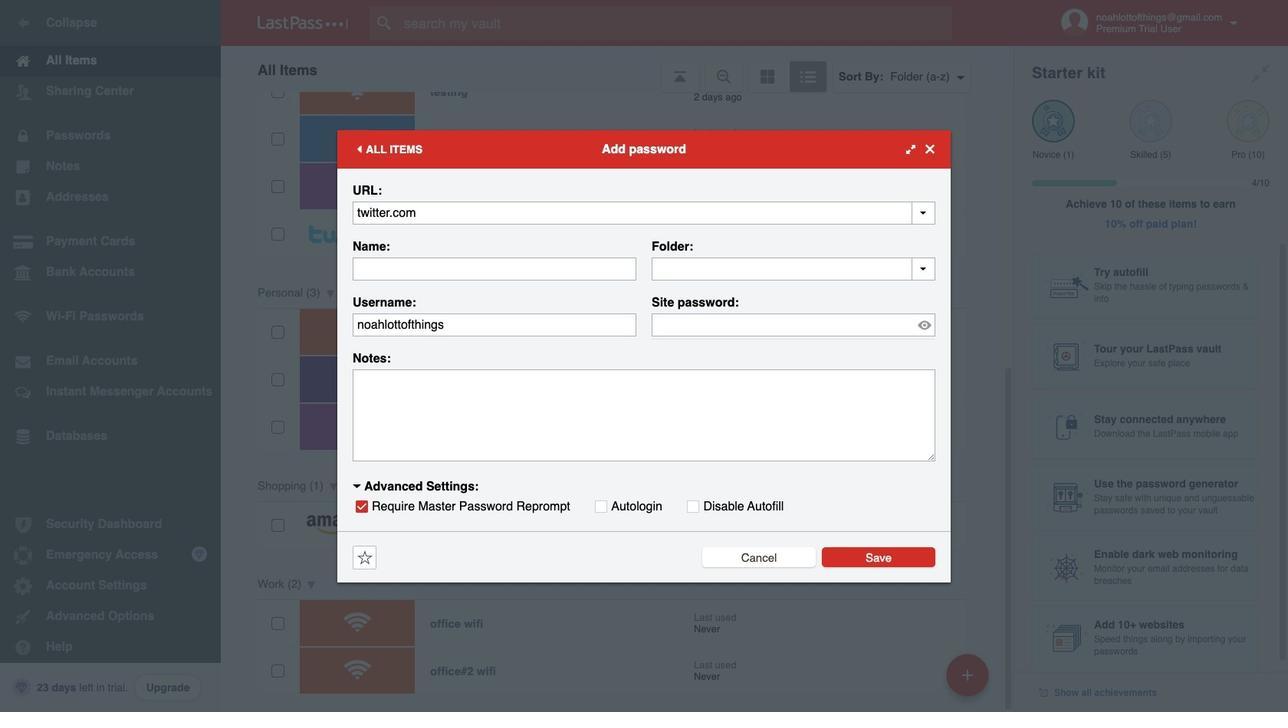 Task type: vqa. For each thing, say whether or not it's contained in the screenshot.
New item NAVIGATION
yes



Task type: locate. For each thing, give the bounding box(es) containing it.
None text field
[[353, 257, 637, 280], [652, 257, 936, 280], [353, 313, 637, 336], [353, 257, 637, 280], [652, 257, 936, 280], [353, 313, 637, 336]]

None text field
[[353, 201, 936, 224], [353, 369, 936, 461], [353, 201, 936, 224], [353, 369, 936, 461]]

None password field
[[652, 313, 936, 336]]

search my vault text field
[[370, 6, 983, 40]]

vault options navigation
[[221, 46, 1014, 92]]

dialog
[[338, 130, 951, 583]]

new item image
[[963, 670, 973, 681]]



Task type: describe. For each thing, give the bounding box(es) containing it.
lastpass image
[[258, 16, 348, 30]]

Search search field
[[370, 6, 983, 40]]

main navigation navigation
[[0, 0, 221, 713]]

new item navigation
[[941, 650, 999, 713]]



